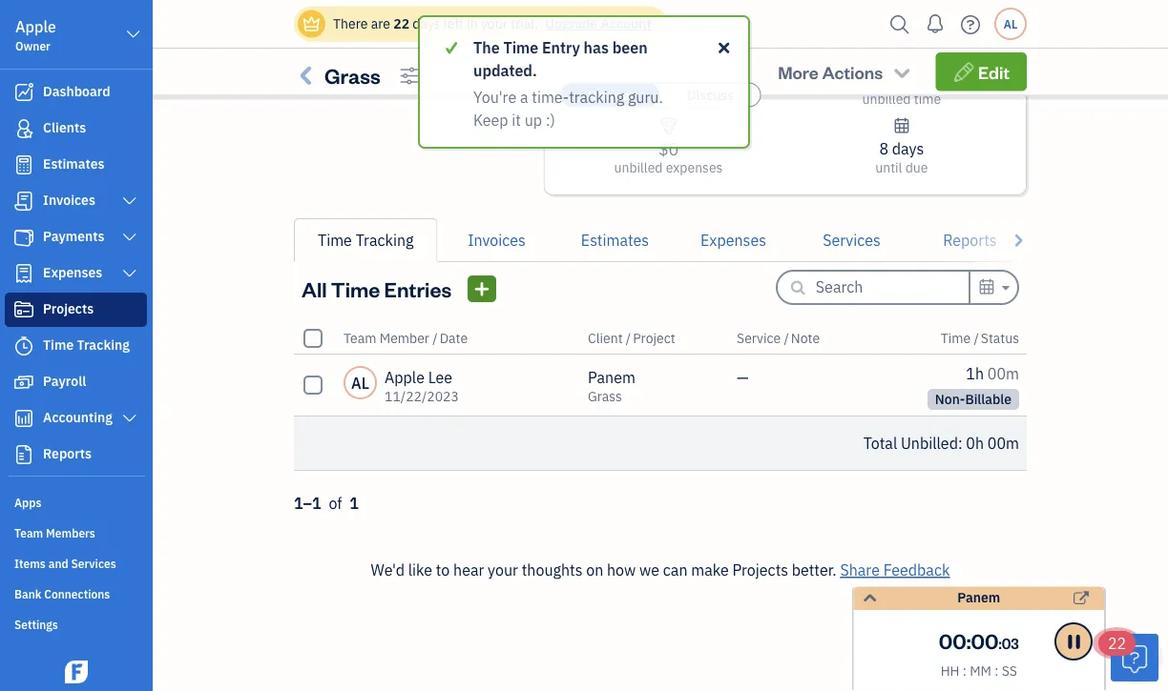 Task type: describe. For each thing, give the bounding box(es) containing it.
you're
[[473, 87, 516, 107]]

expand timer details image
[[861, 587, 879, 610]]

connections
[[44, 587, 110, 602]]

client
[[588, 330, 623, 347]]

0h inside 0h 00m unbilled time
[[875, 70, 893, 90]]

all time entries
[[302, 275, 452, 303]]

0 vertical spatial chevron large down image
[[125, 23, 142, 46]]

timer image
[[12, 337, 35, 356]]

project image
[[12, 301, 35, 320]]

account
[[601, 15, 652, 32]]

status
[[981, 330, 1019, 347]]

8 days until due
[[875, 139, 928, 177]]

freshbooks image
[[61, 661, 92, 684]]

1–1
[[294, 494, 321, 514]]

00m for 6h
[[663, 69, 698, 91]]

ss
[[1002, 663, 1017, 680]]

report image
[[12, 446, 35, 465]]

: up hh : mm : ss
[[966, 627, 971, 655]]

chevron large down image for invoices
[[121, 194, 138, 209]]

services inside "main" element
[[71, 556, 116, 572]]

due
[[905, 159, 928, 177]]

timetracking image
[[659, 46, 678, 69]]

1–1 of 1
[[294, 494, 359, 514]]

0 horizontal spatial invoices link
[[5, 184, 147, 219]]

upgrade
[[545, 15, 598, 32]]

keep
[[473, 110, 508, 130]]

service / note
[[737, 330, 820, 347]]

share
[[840, 561, 880, 581]]

expenses
[[666, 159, 723, 177]]

: inside 00 : 00 : 03
[[999, 635, 1002, 653]]

to
[[436, 561, 450, 581]]

the
[[473, 38, 500, 58]]

bank connections link
[[5, 579, 147, 608]]

more actions button
[[768, 52, 924, 91]]

22 button
[[1098, 632, 1158, 682]]

client image
[[12, 119, 35, 138]]

and
[[48, 556, 68, 572]]

tracking
[[569, 87, 624, 107]]

1 vertical spatial invoices
[[468, 230, 526, 250]]

feedback
[[883, 561, 950, 581]]

1 horizontal spatial expenses link
[[674, 219, 793, 262]]

service
[[737, 330, 781, 347]]

1 horizontal spatial 0h
[[966, 434, 984, 454]]

guru.
[[628, 87, 663, 107]]

invoices image
[[893, 46, 910, 69]]

time inside the time entry has been updated. you're a time-tracking guru. keep it up :)
[[503, 38, 538, 58]]

go to help image
[[955, 10, 986, 39]]

22 inside dropdown button
[[1108, 634, 1126, 654]]

search image
[[885, 10, 915, 39]]

hh
[[941, 663, 960, 680]]

team member / date
[[344, 330, 468, 347]]

money image
[[12, 373, 35, 392]]

the time entry has been updated. you're a time-tracking guru. keep it up :)
[[473, 38, 663, 130]]

upgrade account link
[[541, 15, 652, 32]]

00m down the billable
[[988, 434, 1019, 454]]

panem for panem grass
[[588, 368, 635, 388]]

estimate image
[[12, 156, 35, 175]]

we'd like to hear your thoughts on how we can make projects better. share feedback
[[371, 561, 950, 581]]

lee
[[428, 368, 452, 388]]

check image
[[443, 36, 460, 59]]

tracking inside "main" element
[[77, 336, 130, 354]]

: left the ss
[[995, 663, 998, 680]]

1
[[349, 494, 359, 514]]

0 vertical spatial your
[[481, 15, 507, 32]]

00 : 00 : 03
[[939, 627, 1019, 655]]

accounting
[[43, 409, 113, 427]]

apple for owner
[[15, 17, 56, 37]]

payroll link
[[5, 365, 147, 400]]

notifications image
[[920, 5, 950, 43]]

bank connections
[[14, 587, 110, 602]]

reports inside "main" element
[[43, 445, 92, 463]]

note
[[791, 330, 820, 347]]

—
[[737, 368, 749, 388]]

crown image
[[302, 14, 322, 34]]

entry
[[542, 38, 580, 58]]

/ for service
[[784, 330, 789, 347]]

chart image
[[12, 409, 35, 428]]

panem for panem
[[957, 589, 1000, 606]]

clients
[[43, 119, 86, 136]]

pause timer image
[[1061, 631, 1087, 654]]

been
[[612, 38, 648, 58]]

1 horizontal spatial time tracking
[[318, 230, 414, 250]]

1 00 from the left
[[939, 627, 966, 655]]

0 vertical spatial reports
[[943, 230, 997, 250]]

more
[[778, 61, 819, 83]]

1 vertical spatial al
[[351, 373, 369, 393]]

in inside 6h 00m remaining in budget
[[672, 90, 683, 108]]

chevrondown image
[[891, 62, 913, 82]]

are
[[371, 15, 390, 32]]

chevron large down image for expenses
[[121, 266, 138, 282]]

settings for this project image
[[399, 64, 419, 87]]

03
[[1002, 635, 1019, 653]]

invoices inside "main" element
[[43, 191, 95, 209]]

grass inside panem grass
[[588, 388, 622, 406]]

can
[[663, 561, 688, 581]]

close image
[[715, 36, 733, 59]]

edit link
[[936, 52, 1027, 91]]

open in new window image
[[1074, 587, 1089, 611]]

0 vertical spatial services
[[823, 230, 881, 250]]

projects inside "main" element
[[43, 300, 94, 318]]

apple lee 11/22/2023
[[385, 368, 459, 406]]

payments link
[[5, 220, 147, 255]]

how
[[607, 561, 636, 581]]

payroll
[[43, 373, 86, 390]]

remaining
[[609, 90, 669, 108]]

status link
[[981, 330, 1019, 347]]

edit
[[978, 61, 1010, 83]]

service link
[[737, 330, 784, 347]]

1 horizontal spatial invoices link
[[438, 219, 556, 262]]

apple owner
[[15, 17, 56, 53]]

left
[[444, 15, 464, 32]]

main element
[[0, 0, 200, 692]]

calendar image
[[978, 276, 996, 299]]

time entry menu image
[[473, 278, 491, 301]]

caretdown image
[[999, 277, 1010, 300]]

a
[[520, 87, 528, 107]]

items and services
[[14, 556, 116, 572]]

has
[[584, 38, 609, 58]]

members
[[46, 526, 95, 541]]

clients link
[[5, 112, 147, 146]]

1h 00m non-billable
[[935, 364, 1019, 408]]

time up 1h
[[941, 330, 971, 347]]

there are 22 days left in your trial. upgrade account
[[333, 15, 652, 32]]

dashboard image
[[12, 83, 35, 102]]

settings
[[14, 617, 58, 633]]

payment image
[[12, 228, 35, 247]]

projects image
[[294, 60, 320, 91]]

there
[[333, 15, 368, 32]]

time link
[[941, 330, 974, 347]]

0 horizontal spatial time tracking link
[[5, 329, 147, 364]]

bank
[[14, 587, 41, 602]]



Task type: vqa. For each thing, say whether or not it's contained in the screenshot.
Settings for this project image
yes



Task type: locate. For each thing, give the bounding box(es) containing it.
time right all
[[331, 275, 380, 303]]

pencil image
[[953, 62, 975, 82]]

days down calendar image
[[892, 139, 924, 159]]

invoices link up "payments"
[[5, 184, 147, 219]]

2 / from the left
[[626, 330, 631, 347]]

unbilled inside 0h 00m unbilled time
[[862, 90, 911, 108]]

00m
[[663, 69, 698, 91], [897, 70, 928, 90], [988, 364, 1019, 384], [988, 434, 1019, 454]]

0 horizontal spatial 00
[[939, 627, 966, 655]]

0 horizontal spatial in
[[467, 15, 478, 32]]

al
[[1004, 16, 1017, 31], [351, 373, 369, 393]]

time tracking link up all time entries
[[294, 219, 438, 262]]

1 vertical spatial reports
[[43, 445, 92, 463]]

grass
[[324, 62, 380, 89], [588, 388, 622, 406]]

1 vertical spatial unbilled
[[614, 159, 663, 177]]

items and services link
[[5, 549, 147, 577]]

chevron large down image for payments
[[121, 230, 138, 245]]

0 vertical spatial time tracking
[[318, 230, 414, 250]]

00m inside 0h 00m unbilled time
[[897, 70, 928, 90]]

0 vertical spatial days
[[413, 15, 441, 32]]

reports left next image
[[943, 230, 997, 250]]

team down the "apps"
[[14, 526, 43, 541]]

apple inside apple lee 11/22/2023
[[385, 368, 425, 388]]

/ for time
[[974, 330, 979, 347]]

unbilled
[[862, 90, 911, 108], [614, 159, 663, 177]]

00m for 0h
[[897, 70, 928, 90]]

0 horizontal spatial 0h
[[875, 70, 893, 90]]

in up expenses image
[[672, 90, 683, 108]]

services
[[823, 230, 881, 250], [71, 556, 116, 572]]

0 horizontal spatial reports
[[43, 445, 92, 463]]

we'd
[[371, 561, 405, 581]]

reports link
[[911, 219, 1029, 262], [5, 438, 147, 472]]

00m for 1h
[[988, 364, 1019, 384]]

calendar image
[[893, 115, 910, 137]]

date link
[[440, 330, 468, 347]]

0 vertical spatial al
[[1004, 16, 1017, 31]]

total
[[863, 434, 897, 454]]

1 horizontal spatial 22
[[1108, 634, 1126, 654]]

chevron large down image up 'dashboard' link
[[125, 23, 142, 46]]

1 vertical spatial apple
[[385, 368, 425, 388]]

00m down invoices icon
[[897, 70, 928, 90]]

like
[[408, 561, 432, 581]]

:)
[[546, 110, 555, 130]]

services up search text field
[[823, 230, 881, 250]]

6h 00m remaining in budget
[[609, 69, 728, 108]]

1 vertical spatial grass
[[588, 388, 622, 406]]

days
[[413, 15, 441, 32], [892, 139, 924, 159]]

mm
[[970, 663, 991, 680]]

1 horizontal spatial days
[[892, 139, 924, 159]]

1h
[[966, 364, 984, 384]]

22 right are
[[393, 15, 409, 32]]

22 right "pause timer" icon
[[1108, 634, 1126, 654]]

0 vertical spatial tracking
[[356, 230, 414, 250]]

grass right projects image
[[324, 62, 380, 89]]

1 horizontal spatial reports
[[943, 230, 997, 250]]

Search text field
[[816, 272, 968, 303]]

it
[[512, 110, 521, 130]]

chevron large down image down the payments "link"
[[121, 266, 138, 282]]

resource center badge image
[[1111, 635, 1158, 682]]

1 vertical spatial panem
[[957, 589, 1000, 606]]

of
[[329, 494, 342, 514]]

share feedback button
[[840, 559, 950, 582]]

0h right unbilled at the right bottom
[[966, 434, 984, 454]]

2 vertical spatial chevron large down image
[[121, 411, 138, 427]]

1 horizontal spatial panem
[[957, 589, 1000, 606]]

invoices up "time entry menu" "icon"
[[468, 230, 526, 250]]

: down non-
[[958, 434, 962, 454]]

00 up hh
[[939, 627, 966, 655]]

00m inside 6h 00m remaining in budget
[[663, 69, 698, 91]]

team left member on the left of the page
[[344, 330, 376, 347]]

team for team member / date
[[344, 330, 376, 347]]

1 vertical spatial 0h
[[966, 434, 984, 454]]

estimates inside "main" element
[[43, 155, 105, 173]]

0 horizontal spatial grass
[[324, 62, 380, 89]]

1 vertical spatial chevron large down image
[[121, 230, 138, 245]]

/ left status link on the right of the page
[[974, 330, 979, 347]]

chevron large down image
[[125, 23, 142, 46], [121, 230, 138, 245], [121, 411, 138, 427]]

al inside dropdown button
[[1004, 16, 1017, 31]]

hh : mm : ss
[[941, 663, 1017, 680]]

dashboard
[[43, 83, 110, 100]]

0 vertical spatial estimates link
[[5, 148, 147, 182]]

0 vertical spatial chevron large down image
[[121, 194, 138, 209]]

1 vertical spatial expenses
[[43, 264, 102, 282]]

1 chevron large down image from the top
[[121, 194, 138, 209]]

al left apple lee 11/22/2023
[[351, 373, 369, 393]]

1 vertical spatial services
[[71, 556, 116, 572]]

1 horizontal spatial expenses
[[700, 230, 766, 250]]

0 horizontal spatial projects
[[43, 300, 94, 318]]

0 horizontal spatial panem
[[588, 368, 635, 388]]

00m inside the 1h 00m non-billable
[[988, 364, 1019, 384]]

member
[[380, 330, 429, 347]]

al button
[[994, 8, 1027, 40]]

00 left 03
[[971, 627, 999, 655]]

team members link
[[5, 518, 147, 547]]

on
[[586, 561, 603, 581]]

0 vertical spatial unbilled
[[862, 90, 911, 108]]

chevron large down image inside the payments "link"
[[121, 230, 138, 245]]

project
[[633, 330, 675, 347]]

0 horizontal spatial expenses
[[43, 264, 102, 282]]

chevron large down image up the payments "link"
[[121, 194, 138, 209]]

1 horizontal spatial estimates
[[581, 230, 649, 250]]

reports link down accounting link
[[5, 438, 147, 472]]

chevron large down image right accounting in the left of the page
[[121, 411, 138, 427]]

budget
[[686, 90, 728, 108]]

date
[[440, 330, 468, 347]]

0 horizontal spatial 22
[[393, 15, 409, 32]]

0 horizontal spatial time tracking
[[43, 336, 130, 354]]

invoices link
[[5, 184, 147, 219], [438, 219, 556, 262]]

1 horizontal spatial unbilled
[[862, 90, 911, 108]]

1 vertical spatial days
[[892, 139, 924, 159]]

00
[[939, 627, 966, 655], [971, 627, 999, 655]]

0 horizontal spatial team
[[14, 526, 43, 541]]

1 / from the left
[[433, 330, 438, 347]]

apple inside "main" element
[[15, 17, 56, 37]]

apps link
[[5, 488, 147, 516]]

apple for apple lee
[[385, 368, 425, 388]]

1 vertical spatial your
[[488, 561, 518, 581]]

1 horizontal spatial reports link
[[911, 219, 1029, 262]]

/ for client
[[626, 330, 631, 347]]

/ left the date at the left
[[433, 330, 438, 347]]

payments
[[43, 228, 105, 245]]

1 vertical spatial reports link
[[5, 438, 147, 472]]

tracking up all time entries
[[356, 230, 414, 250]]

0 horizontal spatial services
[[71, 556, 116, 572]]

unbilled up calendar image
[[862, 90, 911, 108]]

1 horizontal spatial al
[[1004, 16, 1017, 31]]

1 vertical spatial projects
[[732, 561, 788, 581]]

0 vertical spatial invoices
[[43, 191, 95, 209]]

2 00 from the left
[[971, 627, 999, 655]]

1 vertical spatial time tracking link
[[5, 329, 147, 364]]

0 horizontal spatial estimates
[[43, 155, 105, 173]]

team for team members
[[14, 526, 43, 541]]

we
[[639, 561, 659, 581]]

00m right 1h
[[988, 364, 1019, 384]]

team
[[344, 330, 376, 347], [14, 526, 43, 541]]

chevron large down image right "payments"
[[121, 230, 138, 245]]

grass down client
[[588, 388, 622, 406]]

better.
[[792, 561, 837, 581]]

expenses link up the projects link
[[5, 257, 147, 291]]

entries
[[384, 275, 452, 303]]

time
[[503, 38, 538, 58], [318, 230, 352, 250], [331, 275, 380, 303], [941, 330, 971, 347], [43, 336, 74, 354]]

0 vertical spatial estimates
[[43, 155, 105, 173]]

settings link
[[5, 610, 147, 638]]

tracking
[[356, 230, 414, 250], [77, 336, 130, 354]]

tracking down the projects link
[[77, 336, 130, 354]]

/ right client
[[626, 330, 631, 347]]

in
[[467, 15, 478, 32], [672, 90, 683, 108]]

time tracking down the projects link
[[43, 336, 130, 354]]

reports link up calendar icon
[[911, 219, 1029, 262]]

0 vertical spatial projects
[[43, 300, 94, 318]]

expenses down the payments "link"
[[43, 264, 102, 282]]

expenses image
[[659, 115, 678, 137]]

0 horizontal spatial days
[[413, 15, 441, 32]]

estimates link for the payments "link"
[[5, 148, 147, 182]]

your right hear
[[488, 561, 518, 581]]

8
[[879, 139, 888, 159]]

$0 unbilled expenses
[[614, 137, 723, 177]]

time tracking up all time entries
[[318, 230, 414, 250]]

0 horizontal spatial estimates link
[[5, 148, 147, 182]]

time up all
[[318, 230, 352, 250]]

1 vertical spatial team
[[14, 526, 43, 541]]

days left left
[[413, 15, 441, 32]]

1 horizontal spatial grass
[[588, 388, 622, 406]]

invoices
[[43, 191, 95, 209], [468, 230, 526, 250]]

1 vertical spatial 22
[[1108, 634, 1126, 654]]

expense image
[[12, 264, 35, 283]]

1 vertical spatial in
[[672, 90, 683, 108]]

0 vertical spatial reports link
[[911, 219, 1029, 262]]

0 vertical spatial in
[[467, 15, 478, 32]]

0 horizontal spatial al
[[351, 373, 369, 393]]

0 vertical spatial apple
[[15, 17, 56, 37]]

until
[[875, 159, 902, 177]]

3 / from the left
[[784, 330, 789, 347]]

projects link
[[5, 293, 147, 327]]

panem up 00 : 00 : 03
[[957, 589, 1000, 606]]

reports down accounting link
[[43, 445, 92, 463]]

/
[[433, 330, 438, 347], [626, 330, 631, 347], [784, 330, 789, 347], [974, 330, 979, 347]]

0h
[[875, 70, 893, 90], [966, 434, 984, 454]]

0h down invoices icon
[[875, 70, 893, 90]]

owner
[[15, 38, 50, 53]]

0 vertical spatial 22
[[393, 15, 409, 32]]

0 horizontal spatial apple
[[15, 17, 56, 37]]

0 vertical spatial team
[[344, 330, 376, 347]]

0 horizontal spatial invoices
[[43, 191, 95, 209]]

time right timer image
[[43, 336, 74, 354]]

time inside "main" element
[[43, 336, 74, 354]]

1 vertical spatial estimates link
[[556, 219, 674, 262]]

0 vertical spatial 0h
[[875, 70, 893, 90]]

11/22/2023
[[385, 388, 459, 406]]

1 horizontal spatial in
[[672, 90, 683, 108]]

non-
[[935, 391, 965, 408]]

invoices link up "time entry menu" "icon"
[[438, 219, 556, 262]]

1 horizontal spatial services
[[823, 230, 881, 250]]

0 vertical spatial grass
[[324, 62, 380, 89]]

invoices up "payments"
[[43, 191, 95, 209]]

1 vertical spatial tracking
[[77, 336, 130, 354]]

services up bank connections link
[[71, 556, 116, 572]]

0 horizontal spatial reports link
[[5, 438, 147, 472]]

billable
[[965, 391, 1012, 408]]

1 horizontal spatial tracking
[[356, 230, 414, 250]]

2 chevron large down image from the top
[[121, 266, 138, 282]]

services link
[[793, 219, 911, 262]]

1 horizontal spatial projects
[[732, 561, 788, 581]]

project link
[[633, 330, 675, 347]]

22
[[393, 15, 409, 32], [1108, 634, 1126, 654]]

0 vertical spatial expenses
[[700, 230, 766, 250]]

your up the
[[481, 15, 507, 32]]

note link
[[791, 330, 820, 347]]

expenses inside "main" element
[[43, 264, 102, 282]]

next image
[[1009, 229, 1027, 252]]

items
[[14, 556, 46, 572]]

status containing the time entry has been updated.
[[0, 15, 1168, 149]]

estimates
[[43, 155, 105, 173], [581, 230, 649, 250]]

updated.
[[473, 61, 537, 81]]

1 horizontal spatial apple
[[385, 368, 425, 388]]

chevron large down image
[[121, 194, 138, 209], [121, 266, 138, 282]]

expenses link down expenses at the right of page
[[674, 219, 793, 262]]

panem
[[588, 368, 635, 388], [957, 589, 1000, 606]]

expenses
[[700, 230, 766, 250], [43, 264, 102, 282]]

accounting link
[[5, 402, 147, 436]]

apple left lee
[[385, 368, 425, 388]]

in right left
[[467, 15, 478, 32]]

0 horizontal spatial expenses link
[[5, 257, 147, 291]]

panem down client
[[588, 368, 635, 388]]

make
[[691, 561, 729, 581]]

invoice image
[[12, 192, 35, 211]]

time / status
[[941, 330, 1019, 347]]

time tracking link up payroll link on the left of the page
[[5, 329, 147, 364]]

team inside "main" element
[[14, 526, 43, 541]]

1 horizontal spatial invoices
[[468, 230, 526, 250]]

6h
[[639, 69, 659, 91]]

status
[[0, 15, 1168, 149]]

all
[[302, 275, 327, 303]]

thoughts
[[522, 561, 583, 581]]

0 vertical spatial time tracking link
[[294, 219, 438, 262]]

estimates link for services link
[[556, 219, 674, 262]]

/ left note on the right of the page
[[784, 330, 789, 347]]

more actions
[[778, 61, 883, 83]]

apps
[[14, 495, 41, 511]]

1 horizontal spatial team
[[344, 330, 376, 347]]

: right hh
[[963, 663, 967, 680]]

apple up owner in the top of the page
[[15, 17, 56, 37]]

unbilled inside $0 unbilled expenses
[[614, 159, 663, 177]]

time tracking inside "main" element
[[43, 336, 130, 354]]

1 horizontal spatial 00
[[971, 627, 999, 655]]

days inside 8 days until due
[[892, 139, 924, 159]]

al right go to help icon
[[1004, 16, 1017, 31]]

time down the trial.
[[503, 38, 538, 58]]

client / project
[[588, 330, 675, 347]]

unbilled down expenses image
[[614, 159, 663, 177]]

your
[[481, 15, 507, 32], [488, 561, 518, 581]]

up
[[525, 110, 542, 130]]

trial.
[[511, 15, 538, 32]]

1 horizontal spatial time tracking link
[[294, 219, 438, 262]]

0 vertical spatial panem
[[588, 368, 635, 388]]

0 horizontal spatial unbilled
[[614, 159, 663, 177]]

1 horizontal spatial estimates link
[[556, 219, 674, 262]]

: up the ss
[[999, 635, 1002, 653]]

1 vertical spatial time tracking
[[43, 336, 130, 354]]

$0
[[658, 137, 679, 160]]

chevron large down image for accounting
[[121, 411, 138, 427]]

projects right make
[[732, 561, 788, 581]]

0 horizontal spatial tracking
[[77, 336, 130, 354]]

00m right the 6h
[[663, 69, 698, 91]]

4 / from the left
[[974, 330, 979, 347]]

1 vertical spatial chevron large down image
[[121, 266, 138, 282]]

projects right project icon
[[43, 300, 94, 318]]

1 vertical spatial estimates
[[581, 230, 649, 250]]

expenses down expenses at the right of page
[[700, 230, 766, 250]]



